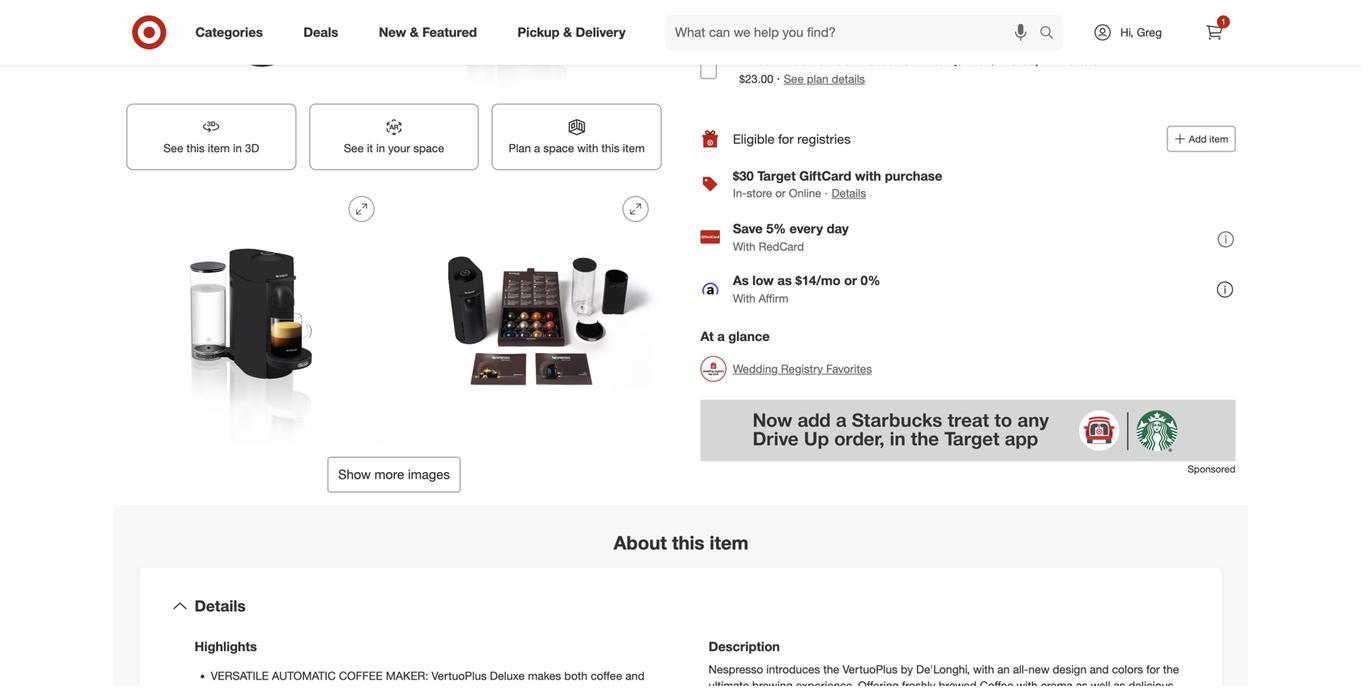 Task type: vqa. For each thing, say whether or not it's contained in the screenshot.
a to the middle
yes



Task type: locate. For each thing, give the bounding box(es) containing it.
new & featured link
[[365, 15, 497, 50]]

0 vertical spatial a
[[534, 141, 540, 156]]

your
[[388, 141, 410, 156]]

online
[[789, 186, 822, 201]]

2 with from the top
[[733, 291, 756, 306]]

variety
[[282, 686, 315, 687]]

& right new
[[410, 24, 419, 40]]

or inside $30 target giftcard with purchase in-store or online ∙ details
[[776, 186, 786, 201]]

1 & from the left
[[410, 24, 419, 40]]

show
[[338, 467, 371, 483]]

for inside description nespresso introduces the vertuoplus by de'longhi, with an all-new design and colors for the ultimate brewing experience. offering freshly brewed coffee with crema as well as delicious
[[1147, 663, 1160, 677]]

0 vertical spatial or
[[776, 186, 786, 201]]

item inside button
[[623, 141, 645, 156]]

1 horizontal spatial coffee
[[980, 679, 1014, 687]]

None checkbox
[[701, 63, 717, 79]]

nespresso vertuoplus coffee maker and espresso machine by delonghi black matte, 5 of 15 image
[[127, 183, 388, 444]]

1 horizontal spatial for
[[1147, 663, 1160, 677]]

see left 3d on the left of page
[[163, 141, 183, 156]]

add
[[1189, 133, 1207, 145]]

$14/mo
[[796, 273, 841, 289]]

or down target
[[776, 186, 786, 201]]

at a glance
[[701, 329, 770, 345]]

1 horizontal spatial details
[[832, 186, 867, 201]]

nespresso
[[709, 663, 764, 677]]

details up highlights
[[195, 597, 246, 616]]

What can we help you find? suggestions appear below search field
[[666, 15, 1044, 50]]

featured
[[422, 24, 477, 40]]

0 horizontal spatial space
[[414, 141, 444, 156]]

2 horizontal spatial see
[[784, 72, 804, 86]]

see this item in 3d
[[163, 141, 259, 156]]

vertuoplus up single
[[432, 669, 487, 684]]

see left it
[[344, 141, 364, 156]]

in inside see it in your space button
[[376, 141, 385, 156]]

introduces
[[767, 663, 820, 677]]

plan inside 2 year electronics protection plan ($125-$149.99) - allstate $23.00 · see plan details
[[922, 52, 949, 68]]

target
[[758, 168, 796, 184]]

with
[[733, 239, 756, 254], [733, 291, 756, 306]]

details inside dropdown button
[[195, 597, 246, 616]]

categories link
[[182, 15, 283, 50]]

0 vertical spatial with
[[733, 239, 756, 254]]

$30
[[733, 168, 754, 184]]

a for space
[[534, 141, 540, 156]]

coffee down maker:
[[408, 686, 442, 687]]

1 horizontal spatial in
[[260, 686, 269, 687]]

0 horizontal spatial &
[[410, 24, 419, 40]]

the up "experience."
[[824, 663, 840, 677]]

as down design
[[1076, 679, 1088, 687]]

in down versatile
[[260, 686, 269, 687]]

day
[[827, 221, 849, 237]]

automatic
[[272, 669, 336, 684]]

see inside button
[[344, 141, 364, 156]]

0 horizontal spatial or
[[776, 186, 786, 201]]

in right it
[[376, 141, 385, 156]]

1 horizontal spatial this
[[602, 141, 620, 156]]

plan
[[922, 52, 949, 68], [509, 141, 531, 156]]

0 horizontal spatial details
[[195, 597, 246, 616]]

as low as $14/mo or 0% with affirm
[[733, 273, 881, 306]]

2 horizontal spatial in
[[376, 141, 385, 156]]

1 horizontal spatial a
[[534, 141, 540, 156]]

see for see this item in 3d
[[163, 141, 183, 156]]

new & featured
[[379, 24, 477, 40]]

& right pickup
[[563, 24, 572, 40]]

1
[[1222, 17, 1226, 27]]

of
[[318, 686, 328, 687]]

item inside button
[[1210, 133, 1229, 145]]

pour
[[614, 686, 637, 687]]

coffee down an
[[980, 679, 1014, 687]]

in left 3d on the left of page
[[233, 141, 242, 156]]

space
[[414, 141, 444, 156], [544, 141, 574, 156]]

eligible for registries
[[733, 131, 851, 147]]

vertuoplus up offering
[[843, 663, 898, 677]]

1 vertical spatial for
[[1147, 663, 1160, 677]]

this for about
[[672, 532, 705, 555]]

nespresso vertuoplus coffee maker and espresso machine by delonghi black matte, 3 of 15 image
[[127, 0, 388, 91]]

more
[[375, 467, 404, 483]]

0 horizontal spatial a
[[272, 686, 279, 687]]

0 horizontal spatial plan
[[509, 141, 531, 156]]

1 vertical spatial or
[[845, 273, 857, 289]]

vertuoplus inside description nespresso introduces the vertuoplus by de'longhi, with an all-new design and colors for the ultimate brewing experience. offering freshly brewed coffee with crema as well as delicious
[[843, 663, 898, 677]]

0 horizontal spatial vertuoplus
[[432, 669, 487, 684]]

and down deluxe
[[501, 686, 520, 687]]

add item
[[1189, 133, 1229, 145]]

or inside "as low as $14/mo or 0% with affirm"
[[845, 273, 857, 289]]

in inside the versatile automatic coffee maker: vertuoplus deluxe makes both coffee and espresso in a variety of sizes:  5oz, 8oz coffee and single and double espresso. pour ove
[[260, 686, 269, 687]]

for right colors
[[1147, 663, 1160, 677]]

& for pickup
[[563, 24, 572, 40]]

categories
[[195, 24, 263, 40]]

and up "pour" at the left of the page
[[626, 669, 645, 684]]

maker:
[[386, 669, 429, 684]]

2 horizontal spatial a
[[718, 329, 725, 345]]

details button
[[152, 581, 1210, 633]]

1 horizontal spatial plan
[[922, 52, 949, 68]]

both
[[565, 669, 588, 684]]

as down colors
[[1114, 679, 1126, 687]]

item inside 'button'
[[208, 141, 230, 156]]

1 horizontal spatial as
[[1076, 679, 1088, 687]]

it
[[367, 141, 373, 156]]

0 horizontal spatial the
[[824, 663, 840, 677]]

a inside button
[[534, 141, 540, 156]]

1 vertical spatial a
[[718, 329, 725, 345]]

with down as
[[733, 291, 756, 306]]

offering
[[858, 679, 899, 687]]

with down save
[[733, 239, 756, 254]]

with inside "save 5% every day with redcard"
[[733, 239, 756, 254]]

0 vertical spatial plan
[[922, 52, 949, 68]]

item
[[1210, 133, 1229, 145], [208, 141, 230, 156], [623, 141, 645, 156], [710, 532, 749, 555]]

8oz
[[387, 686, 405, 687]]

low
[[753, 273, 774, 289]]

0 horizontal spatial this
[[187, 141, 205, 156]]

vertuoplus inside the versatile automatic coffee maker: vertuoplus deluxe makes both coffee and espresso in a variety of sizes:  5oz, 8oz coffee and single and double espresso. pour ove
[[432, 669, 487, 684]]

as up 'affirm' at right top
[[778, 273, 792, 289]]

1 horizontal spatial or
[[845, 273, 857, 289]]

vertuoplus
[[843, 663, 898, 677], [432, 669, 487, 684]]

see it in your space
[[344, 141, 444, 156]]

for right eligible
[[779, 131, 794, 147]]

0 horizontal spatial in
[[233, 141, 242, 156]]

as inside "as low as $14/mo or 0% with affirm"
[[778, 273, 792, 289]]

well
[[1091, 679, 1111, 687]]

0 vertical spatial for
[[779, 131, 794, 147]]

1 horizontal spatial space
[[544, 141, 574, 156]]

0 horizontal spatial for
[[779, 131, 794, 147]]

2 vertical spatial a
[[272, 686, 279, 687]]

and
[[1090, 663, 1109, 677], [626, 669, 645, 684], [445, 686, 464, 687], [501, 686, 520, 687]]

1 vertical spatial details
[[195, 597, 246, 616]]

vertuoplus for versatile
[[432, 669, 487, 684]]

by
[[901, 663, 913, 677]]

2 space from the left
[[544, 141, 574, 156]]

images
[[408, 467, 450, 483]]

this inside 'button'
[[187, 141, 205, 156]]

search button
[[1033, 15, 1072, 54]]

1 vertical spatial plan
[[509, 141, 531, 156]]

see right ·
[[784, 72, 804, 86]]

1 vertical spatial with
[[733, 291, 756, 306]]

1 horizontal spatial vertuoplus
[[843, 663, 898, 677]]

1 horizontal spatial the
[[1163, 663, 1180, 677]]

coffee inside description nespresso introduces the vertuoplus by de'longhi, with an all-new design and colors for the ultimate brewing experience. offering freshly brewed coffee with crema as well as delicious
[[980, 679, 1014, 687]]

or left the 0%
[[845, 273, 857, 289]]

affirm
[[759, 291, 789, 306]]

see for see it in your space
[[344, 141, 364, 156]]

freshly
[[902, 679, 936, 687]]

every
[[790, 221, 823, 237]]

0%
[[861, 273, 881, 289]]

nespresso vertuoplus coffee maker and espresso machine by delonghi black matte, 4 of 15 image
[[401, 0, 662, 91]]

double
[[523, 686, 558, 687]]

redcard
[[759, 239, 804, 254]]

1 horizontal spatial &
[[563, 24, 572, 40]]

0 vertical spatial details
[[832, 186, 867, 201]]

0 horizontal spatial coffee
[[408, 686, 442, 687]]

a
[[534, 141, 540, 156], [718, 329, 725, 345], [272, 686, 279, 687]]

eligible
[[733, 131, 775, 147]]

see inside 2 year electronics protection plan ($125-$149.99) - allstate $23.00 · see plan details
[[784, 72, 804, 86]]

2 & from the left
[[563, 24, 572, 40]]

2 horizontal spatial this
[[672, 532, 705, 555]]

details button
[[831, 185, 867, 203]]

espresso.
[[561, 686, 611, 687]]

0 horizontal spatial as
[[778, 273, 792, 289]]

sizes:
[[331, 686, 360, 687]]

the right colors
[[1163, 663, 1180, 677]]

($125-
[[953, 52, 990, 68]]

favorites
[[827, 362, 872, 377]]

and up well
[[1090, 663, 1109, 677]]

∙
[[825, 186, 828, 201]]

coffee inside the versatile automatic coffee maker: vertuoplus deluxe makes both coffee and espresso in a variety of sizes:  5oz, 8oz coffee and single and double espresso. pour ove
[[408, 686, 442, 687]]

with inside button
[[578, 141, 599, 156]]

coffee
[[980, 679, 1014, 687], [408, 686, 442, 687]]

0 horizontal spatial see
[[163, 141, 183, 156]]

electronics
[[781, 52, 851, 68]]

see inside 'button'
[[163, 141, 183, 156]]

see
[[784, 72, 804, 86], [163, 141, 183, 156], [344, 141, 364, 156]]

details down $30 target giftcard with purchase link
[[832, 186, 867, 201]]

1 horizontal spatial see
[[344, 141, 364, 156]]

as
[[778, 273, 792, 289], [1076, 679, 1088, 687], [1114, 679, 1126, 687]]

1 with from the top
[[733, 239, 756, 254]]

2 horizontal spatial as
[[1114, 679, 1126, 687]]

plan a space with this item button
[[492, 104, 662, 170]]



Task type: describe. For each thing, give the bounding box(es) containing it.
all-
[[1013, 663, 1029, 677]]

registries
[[798, 131, 851, 147]]

ultimate
[[709, 679, 749, 687]]

about this item
[[614, 532, 749, 555]]

deals
[[304, 24, 338, 40]]

in inside see this item in 3d 'button'
[[233, 141, 242, 156]]

image gallery element
[[127, 0, 662, 493]]

brewing
[[753, 679, 793, 687]]

wedding registry favorites
[[733, 362, 872, 377]]

pickup & delivery
[[518, 24, 626, 40]]

vertuoplus for description
[[843, 663, 898, 677]]

plan
[[807, 72, 829, 86]]

coffee
[[339, 669, 383, 684]]

at
[[701, 329, 714, 345]]

see it in your space button
[[309, 104, 479, 170]]

2
[[740, 52, 747, 68]]

nespresso vertuoplus coffee maker and espresso machine by delonghi black matte, 6 of 15 image
[[401, 183, 662, 444]]

details inside $30 target giftcard with purchase in-store or online ∙ details
[[832, 186, 867, 201]]

see plan details button
[[784, 71, 865, 87]]

1 space from the left
[[414, 141, 444, 156]]

store
[[747, 186, 773, 201]]

5oz,
[[363, 686, 384, 687]]

new
[[379, 24, 406, 40]]

with inside $30 target giftcard with purchase in-store or online ∙ details
[[855, 168, 882, 184]]

espresso
[[211, 686, 257, 687]]

plan a space with this item
[[509, 141, 645, 156]]

an
[[998, 663, 1010, 677]]

versatile
[[211, 669, 269, 684]]

and left single
[[445, 686, 464, 687]]

add item button
[[1167, 126, 1236, 152]]

see this item in 3d button
[[127, 104, 296, 170]]

and inside description nespresso introduces the vertuoplus by de'longhi, with an all-new design and colors for the ultimate brewing experience. offering freshly brewed coffee with crema as well as delicious
[[1090, 663, 1109, 677]]

glance
[[729, 329, 770, 345]]

pickup
[[518, 24, 560, 40]]

2 the from the left
[[1163, 663, 1180, 677]]

with inside "as low as $14/mo or 0% with affirm"
[[733, 291, 756, 306]]

de'longhi,
[[917, 663, 970, 677]]

greg
[[1137, 25, 1162, 39]]

a inside the versatile automatic coffee maker: vertuoplus deluxe makes both coffee and espresso in a variety of sizes:  5oz, 8oz coffee and single and double espresso. pour ove
[[272, 686, 279, 687]]

1 link
[[1197, 15, 1233, 50]]

5%
[[767, 221, 786, 237]]

$30 target giftcard with purchase link
[[733, 168, 943, 184]]

about
[[614, 532, 667, 555]]

protection
[[854, 52, 919, 68]]

1 the from the left
[[824, 663, 840, 677]]

highlights
[[195, 639, 257, 655]]

show more images
[[338, 467, 450, 483]]

·
[[777, 71, 781, 87]]

deluxe
[[490, 669, 525, 684]]

search
[[1033, 26, 1072, 42]]

a for glance
[[718, 329, 725, 345]]

experience.
[[796, 679, 855, 687]]

details
[[832, 72, 865, 86]]

wedding registry favorites button
[[701, 352, 872, 387]]

colors
[[1113, 663, 1144, 677]]

delivery
[[576, 24, 626, 40]]

in-
[[733, 186, 747, 201]]

new
[[1029, 663, 1050, 677]]

this for see
[[187, 141, 205, 156]]

crema
[[1041, 679, 1073, 687]]

save
[[733, 221, 763, 237]]

design
[[1053, 663, 1087, 677]]

purchase
[[885, 168, 943, 184]]

giftcard
[[800, 168, 852, 184]]

hi, greg
[[1121, 25, 1162, 39]]

$23.00
[[740, 72, 774, 86]]

3d
[[245, 141, 259, 156]]

$30 target giftcard with purchase in-store or online ∙ details
[[733, 168, 943, 201]]

hi,
[[1121, 25, 1134, 39]]

show more images button
[[328, 457, 461, 493]]

& for new
[[410, 24, 419, 40]]

versatile automatic coffee maker: vertuoplus deluxe makes both coffee and espresso in a variety of sizes:  5oz, 8oz coffee and single and double espresso. pour ove
[[211, 669, 662, 687]]

2 year electronics protection plan ($125-$149.99) - allstate $23.00 · see plan details
[[740, 52, 1099, 87]]

as
[[733, 273, 749, 289]]

registry
[[781, 362, 823, 377]]

this inside button
[[602, 141, 620, 156]]

sponsored
[[1188, 464, 1236, 476]]

coffee
[[591, 669, 623, 684]]

advertisement region
[[701, 400, 1236, 462]]

description nespresso introduces the vertuoplus by de'longhi, with an all-new design and colors for the ultimate brewing experience. offering freshly brewed coffee with crema as well as delicious
[[709, 639, 1196, 687]]

allstate
[[1053, 52, 1099, 68]]

plan inside button
[[509, 141, 531, 156]]

year
[[751, 52, 778, 68]]

save 5% every day with redcard
[[733, 221, 849, 254]]

deals link
[[290, 15, 359, 50]]



